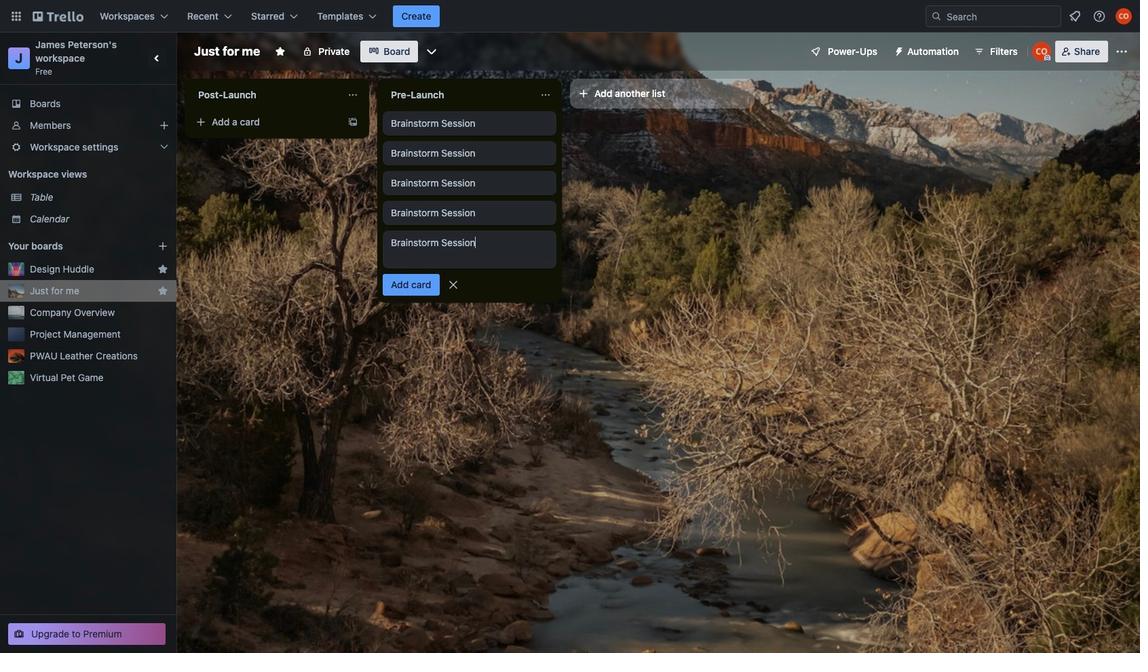 Task type: locate. For each thing, give the bounding box(es) containing it.
open information menu image
[[1093, 10, 1107, 23]]

starred icon image
[[157, 264, 168, 275], [157, 286, 168, 297]]

sm image
[[889, 41, 908, 60]]

customize views image
[[425, 45, 439, 58]]

0 notifications image
[[1067, 8, 1083, 24]]

christina overa (christinaovera) image
[[1116, 8, 1132, 24]]

Enter a title for this card… text field
[[383, 231, 557, 269]]

workspace navigation collapse icon image
[[148, 49, 167, 68]]

christina overa (christinaovera) image
[[1032, 42, 1051, 61]]

None text field
[[190, 84, 342, 106], [383, 84, 535, 106], [190, 84, 342, 106], [383, 84, 535, 106]]

Board name text field
[[187, 41, 267, 62]]

show menu image
[[1115, 45, 1129, 58]]

1 vertical spatial starred icon image
[[157, 286, 168, 297]]

0 vertical spatial starred icon image
[[157, 264, 168, 275]]

this member is an admin of this board. image
[[1045, 55, 1051, 61]]

search image
[[931, 11, 942, 22]]

create from template… image
[[348, 117, 358, 128]]



Task type: vqa. For each thing, say whether or not it's contained in the screenshot.
the Workspace navigation collapse icon
yes



Task type: describe. For each thing, give the bounding box(es) containing it.
back to home image
[[33, 5, 83, 27]]

Search field
[[942, 7, 1061, 26]]

1 starred icon image from the top
[[157, 264, 168, 275]]

star or unstar board image
[[275, 46, 286, 57]]

2 starred icon image from the top
[[157, 286, 168, 297]]

add board image
[[157, 241, 168, 252]]

cancel image
[[446, 278, 460, 292]]

primary element
[[0, 0, 1140, 33]]

your boards with 6 items element
[[8, 238, 137, 255]]



